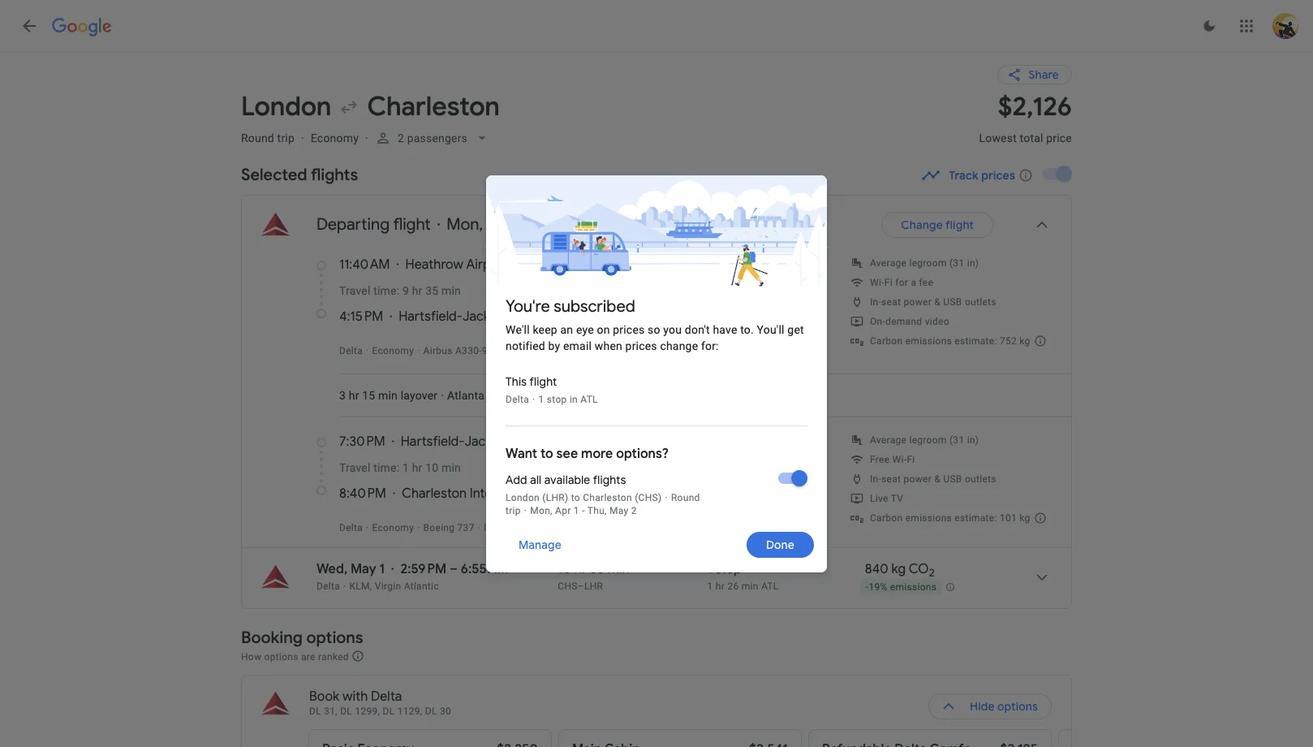 Task type: describe. For each thing, give the bounding box(es) containing it.
2:59 pm – 6:55 am
[[401, 561, 509, 577]]

min for 1 stop 1 hr 26 min atl
[[742, 581, 759, 592]]

total
[[1020, 132, 1044, 145]]

heathrow airport (lhr)
[[406, 257, 544, 273]]

30
[[440, 706, 451, 717]]

1 stop flight. element
[[708, 561, 742, 580]]

international for hartsfield-jackson atlanta international airport (atl)
[[559, 309, 633, 325]]

on-demand video
[[870, 316, 950, 327]]

Arrival time: 6:55 AM on  Thursday, May 2. text field
[[461, 561, 517, 577]]

2 vertical spatial prices
[[626, 339, 658, 352]]

jackson for hartsfield-jackson atlanta international airport (atl)
[[463, 309, 512, 325]]

0 horizontal spatial fi
[[885, 277, 893, 288]]

853
[[719, 209, 741, 225]]

average for hartsfield-jackson atlanta international airport (atl)
[[870, 258, 907, 269]]

 image right layover
[[441, 389, 444, 402]]

london for london
[[241, 90, 332, 123]]

1 stop 1 hr 26 min atl
[[708, 561, 779, 592]]

23%
[[723, 229, 742, 240]]

hr for travel time: 1 hr 10 min
[[412, 461, 423, 474]]

keep
[[533, 323, 558, 336]]

wi-fi for a fee
[[870, 277, 934, 288]]

estimate: for charleston international airport (chs)
[[955, 513, 998, 524]]

total duration 10 hr 56 min. element
[[558, 561, 708, 580]]

752
[[1000, 336, 1017, 347]]

0 horizontal spatial wi-
[[870, 277, 885, 288]]

$2,126
[[999, 90, 1073, 123]]

(31 for hartsfield-jackson atlanta international airport (atl)
[[950, 258, 965, 269]]

delta down wed,
[[317, 581, 340, 592]]

7:30 pm
[[339, 434, 386, 450]]

mon, apr 1 - thu, may 2
[[530, 505, 637, 516]]

thu,
[[588, 505, 607, 516]]

go back image
[[19, 16, 39, 36]]

for
[[896, 277, 909, 288]]

heathrow
[[406, 257, 464, 273]]

0 vertical spatial atl
[[581, 393, 598, 405]]

mon, for mon, apr 1 - thu, may 2
[[530, 505, 553, 516]]

kg inside 840 kg co 2
[[892, 561, 906, 577]]

round inside the round trip
[[671, 492, 700, 503]]

how options are ranked
[[241, 651, 352, 662]]

jackson for hartsfield-jackson atlanta international airport
[[465, 434, 514, 450]]

0 horizontal spatial –
[[450, 561, 458, 577]]

35
[[426, 284, 439, 297]]

-19% emissions
[[866, 582, 937, 593]]

1 vertical spatial flights
[[593, 472, 626, 487]]

to.
[[741, 323, 754, 336]]

atlantic
[[404, 581, 439, 592]]

in- for (chs)
[[870, 474, 882, 485]]

you
[[664, 323, 682, 336]]

share
[[1029, 67, 1060, 82]]

-23% emissions
[[720, 229, 791, 240]]

kg inside the 853 kg co 2
[[744, 209, 759, 225]]

4:15 pm
[[339, 309, 383, 325]]

853 kg co 2
[[719, 209, 787, 228]]

hr for travel time: 9 hr 35 min
[[412, 284, 423, 297]]

book with delta dl 31, dl 1299, dl 1129, dl 30
[[309, 689, 451, 717]]

delta down the '4:15 pm'
[[339, 345, 363, 357]]

when
[[595, 339, 623, 352]]

free wi-fi
[[870, 454, 916, 465]]

london (lhr) to charleston (chs)
[[506, 492, 662, 503]]

9
[[403, 284, 409, 297]]

hide options
[[970, 699, 1039, 714]]

Flight numbers DL 31, DL 1299, DL 1129, DL 30 text field
[[309, 706, 451, 717]]

hartsfield-jackson atlanta international airport
[[401, 434, 683, 450]]

trip inside main content
[[277, 132, 295, 145]]

hide
[[970, 699, 995, 714]]

flight for departing flight
[[393, 214, 431, 235]]

 image left dl 31 on the left of page
[[519, 345, 522, 357]]

2 right thu,
[[632, 505, 637, 516]]

2 vertical spatial international
[[470, 486, 544, 502]]

1 vertical spatial round trip
[[506, 492, 700, 516]]

legroom for hartsfield-jackson atlanta international airport (atl)
[[910, 258, 947, 269]]

Departure time: 11:40 AM. text field
[[339, 257, 390, 273]]

airbus
[[424, 345, 453, 357]]

usb for charleston international airport (chs)
[[944, 474, 963, 485]]

1 vertical spatial -
[[582, 505, 585, 516]]

flight details. departing flight on monday, april 1. leaves heathrow airport at 11:40 am on monday, april 1 and arrives at charleston international airport at 8:40 pm on monday, april 1. image
[[1033, 215, 1052, 235]]

are
[[301, 651, 316, 662]]

seat for (chs)
[[882, 474, 902, 485]]

video
[[925, 316, 950, 327]]

(lhr) inside list
[[512, 257, 544, 273]]

- for 853 kg co
[[720, 229, 723, 240]]

lhr
[[585, 581, 603, 592]]

manage
[[519, 537, 562, 552]]

1 vertical spatial prices
[[613, 323, 645, 336]]

delta down 8:40 pm
[[339, 522, 363, 534]]

 image up selected flights
[[301, 132, 304, 145]]

airport up change
[[636, 309, 678, 325]]

stop for 1 stop 1 hr 26 min atl
[[716, 561, 742, 577]]

2 passengers
[[398, 132, 468, 145]]

0 horizontal spatial  image
[[365, 132, 369, 145]]

by
[[549, 339, 561, 352]]

on-
[[870, 316, 886, 327]]

London to Charleston and back text field
[[241, 90, 960, 123]]

1 horizontal spatial wi-
[[893, 454, 907, 465]]

(chs) inside main content
[[592, 486, 627, 502]]

change
[[902, 218, 943, 232]]

travel time: 1 hr 10 min
[[339, 461, 461, 474]]

demand
[[886, 316, 923, 327]]

we'll
[[506, 323, 530, 336]]

2:59 pm
[[401, 561, 447, 577]]

this
[[506, 374, 527, 389]]

kg right the 752 at the top right of page
[[1020, 336, 1031, 347]]

travel for 11:40 am
[[339, 284, 371, 297]]

available
[[545, 472, 591, 487]]

add all available flights
[[506, 472, 626, 487]]

1 for wed, may 1
[[380, 561, 385, 577]]

1 horizontal spatial (atl)
[[681, 309, 711, 325]]

lowest
[[980, 132, 1017, 145]]

in) for (atl)
[[968, 258, 980, 269]]

900neo
[[482, 345, 516, 357]]

international for hartsfield-jackson atlanta international airport
[[561, 434, 635, 450]]

– inside 10 hr 56 min chs – lhr
[[578, 581, 585, 592]]

hartsfield- for hartsfield-jackson atlanta international airport (atl)
[[399, 309, 463, 325]]

hartsfield- for hartsfield-jackson atlanta international airport
[[401, 434, 465, 450]]

 image up heathrow
[[437, 215, 440, 235]]

dl 1299
[[484, 522, 522, 534]]

1 vertical spatial (lhr)
[[543, 492, 569, 503]]

options for how
[[264, 651, 299, 662]]

notified
[[506, 339, 546, 352]]

live tv
[[870, 493, 904, 504]]

26
[[728, 581, 739, 592]]

don't
[[685, 323, 710, 336]]

options for booking
[[307, 628, 363, 648]]

0 horizontal spatial (atl)
[[488, 389, 516, 402]]

prices inside main content
[[982, 168, 1016, 183]]

co for 840 kg co
[[909, 561, 929, 577]]

add
[[506, 472, 528, 487]]

840
[[865, 561, 889, 577]]

carbon for (atl)
[[870, 336, 903, 347]]

fee
[[920, 277, 934, 288]]

average legroom (31 in) for (chs)
[[870, 435, 980, 446]]

charleston for charleston international airport (chs)
[[402, 486, 467, 502]]

eye
[[576, 323, 594, 336]]

time: for 8:40 pm
[[374, 461, 400, 474]]

flights inside main content
[[311, 165, 358, 185]]

atl inside 1 stop 1 hr 26 min atl
[[762, 581, 779, 592]]

book
[[309, 689, 340, 705]]

2 dl from the left
[[340, 706, 353, 717]]

travel for 7:30 pm
[[339, 461, 371, 474]]

done
[[767, 537, 795, 552]]

kg right 101
[[1020, 513, 1031, 524]]

3
[[339, 389, 346, 402]]

10 inside 10 hr 56 min chs – lhr
[[558, 561, 572, 577]]

have
[[713, 323, 738, 336]]

carbon for (chs)
[[870, 513, 903, 524]]

2 inside 840 kg co 2
[[929, 566, 935, 580]]

6:55 am
[[461, 561, 509, 577]]

passengers
[[407, 132, 468, 145]]

time: for 4:15 pm
[[374, 284, 400, 297]]

want to see more options?
[[506, 445, 669, 462]]

legroom for charleston international airport (chs)
[[910, 435, 947, 446]]

tv
[[891, 493, 904, 504]]

15
[[362, 389, 375, 402]]

learn more about booking options image
[[352, 650, 365, 663]]

flight for this flight
[[530, 374, 557, 389]]

0 vertical spatial may
[[610, 505, 629, 516]]

departing
[[317, 214, 390, 235]]

all
[[530, 472, 542, 487]]

atlanta (atl)
[[447, 389, 516, 402]]

Arrival time: 8:40 PM. text field
[[339, 486, 387, 502]]

2126 us dollars element
[[999, 90, 1073, 123]]

more
[[581, 445, 613, 462]]

1 for travel time: 1 hr 10 min
[[403, 461, 409, 474]]

airport up mon, apr 1 - thu, may 2
[[547, 486, 589, 502]]

layover
[[401, 389, 438, 402]]

airbus a330-900neo
[[424, 345, 516, 357]]

1 horizontal spatial (chs)
[[635, 492, 662, 503]]



Task type: vqa. For each thing, say whether or not it's contained in the screenshot.
Canadair
no



Task type: locate. For each thing, give the bounding box(es) containing it.
carbon emissions estimate: 752 kilograms element
[[870, 336, 1031, 347]]

average legroom (31 in)
[[870, 258, 980, 269], [870, 435, 980, 446]]

0 vertical spatial estimate:
[[955, 336, 998, 347]]

hartsfield-jackson atlanta international airport (atl)
[[399, 309, 711, 325]]

carbon emissions estimate: 101 kilograms element
[[870, 513, 1031, 524]]

56
[[590, 561, 605, 577]]

seat
[[882, 297, 902, 308], [882, 474, 902, 485]]

travel down 7:30 pm text field
[[339, 461, 371, 474]]

co for 853 kg co
[[761, 209, 782, 225]]

economy up selected flights
[[311, 132, 359, 145]]

2 estimate: from the top
[[955, 513, 998, 524]]

2 travel from the top
[[339, 461, 371, 474]]

flights up departing
[[311, 165, 358, 185]]

– right 2:59 pm
[[450, 561, 458, 577]]

london for london (lhr) to charleston (chs)
[[506, 492, 540, 503]]

travel
[[339, 284, 371, 297], [339, 461, 371, 474]]

(atl)
[[681, 309, 711, 325], [488, 389, 516, 402]]

0 vertical spatial options
[[307, 628, 363, 648]]

1129,
[[398, 706, 423, 717]]

delta inside book with delta dl 31, dl 1299, dl 1129, dl 30
[[371, 689, 402, 705]]

 image down the charleston international airport (chs)
[[524, 505, 527, 516]]

0 vertical spatial prices
[[982, 168, 1016, 183]]

2 horizontal spatial flight
[[946, 218, 974, 232]]

0 horizontal spatial may
[[351, 561, 376, 577]]

(31 down change flight 'button'
[[950, 258, 965, 269]]

list containing departing flight
[[242, 196, 1072, 608]]

learn more about booking options element
[[352, 647, 365, 665]]

1 power from the top
[[904, 297, 932, 308]]

0 horizontal spatial (chs)
[[592, 486, 627, 502]]

power
[[904, 297, 932, 308], [904, 474, 932, 485]]

 image
[[365, 132, 369, 145], [478, 522, 481, 534]]

(lhr) up you're
[[512, 257, 544, 273]]

1 vertical spatial to
[[571, 492, 581, 503]]

0 horizontal spatial stop
[[547, 393, 567, 405]]

chs
[[558, 581, 578, 592]]

2 outlets from the top
[[965, 474, 997, 485]]

fi right free
[[907, 454, 916, 465]]

1 for 1 stop 1 hr 26 min atl
[[708, 581, 713, 592]]

carbon down on-
[[870, 336, 903, 347]]

1 vertical spatial &
[[935, 474, 941, 485]]

2 in- from the top
[[870, 474, 882, 485]]

0 vertical spatial  image
[[365, 132, 369, 145]]

power for (atl)
[[904, 297, 932, 308]]

outlets for charleston international airport (chs)
[[965, 474, 997, 485]]

0 horizontal spatial options
[[264, 651, 299, 662]]

in- up on-
[[870, 297, 882, 308]]

estimate: for hartsfield-jackson atlanta international airport (atl)
[[955, 336, 998, 347]]

0 vertical spatial carbon
[[870, 336, 903, 347]]

3 dl from the left
[[383, 706, 395, 717]]

1 vertical spatial  image
[[478, 522, 481, 534]]

1 horizontal spatial may
[[610, 505, 629, 516]]

flights down the more
[[593, 472, 626, 487]]

0 horizontal spatial flights
[[311, 165, 358, 185]]

in)
[[968, 258, 980, 269], [968, 435, 980, 446]]

0 vertical spatial (atl)
[[681, 309, 711, 325]]

trip down the charleston international airport (chs)
[[506, 505, 521, 516]]

atlanta up all
[[516, 434, 558, 450]]

london inside main content
[[241, 90, 332, 123]]

average up free wi-fi
[[870, 435, 907, 446]]

usb
[[944, 297, 963, 308], [944, 474, 963, 485]]

you'll
[[757, 323, 785, 336]]

boeing
[[424, 522, 455, 534]]

1 average legroom (31 in) from the top
[[870, 258, 980, 269]]

- down 840
[[866, 582, 869, 593]]

1 time: from the top
[[374, 284, 400, 297]]

options inside "dropdown button"
[[998, 699, 1039, 714]]

1 vertical spatial trip
[[506, 505, 521, 516]]

atlanta for hartsfield-jackson atlanta international airport (atl)
[[514, 309, 556, 325]]

hartsfield- down 35
[[399, 309, 463, 325]]

legroom up free wi-fi
[[910, 435, 947, 446]]

hr inside 1 stop 1 hr 26 min atl
[[716, 581, 725, 592]]

(chs) up thu,
[[592, 486, 627, 502]]

international
[[559, 309, 633, 325], [561, 434, 635, 450], [470, 486, 544, 502]]

2 vertical spatial economy
[[372, 522, 414, 534]]

hr inside 10 hr 56 min chs – lhr
[[575, 561, 587, 577]]

1 vertical spatial (31
[[950, 435, 965, 446]]

1 horizontal spatial atl
[[762, 581, 779, 592]]

kg up -23% emissions
[[744, 209, 759, 225]]

economy for 11:40 am
[[372, 345, 414, 357]]

0 horizontal spatial -
[[582, 505, 585, 516]]

stop left 'in'
[[547, 393, 567, 405]]

4 dl from the left
[[425, 706, 437, 717]]

0 vertical spatial flights
[[311, 165, 358, 185]]

may
[[610, 505, 629, 516], [351, 561, 376, 577]]

for:
[[701, 339, 719, 352]]

0 vertical spatial round
[[241, 132, 274, 145]]

fi left for
[[885, 277, 893, 288]]

& up carbon emissions estimate: 101 kg
[[935, 474, 941, 485]]

time: up arrival time: 8:40 pm. text field
[[374, 461, 400, 474]]

carbon down the live tv
[[870, 513, 903, 524]]

0 vertical spatial in-
[[870, 297, 882, 308]]

2 vertical spatial atlanta
[[516, 434, 558, 450]]

10 up the boeing
[[426, 461, 439, 474]]

2 power from the top
[[904, 474, 932, 485]]

1 & from the top
[[935, 297, 941, 308]]

co up -19% emissions
[[909, 561, 929, 577]]

economy for 7:30 pm
[[372, 522, 414, 534]]

 image left 2 passengers on the left top
[[365, 132, 369, 145]]

0 horizontal spatial london
[[241, 90, 332, 123]]

in-seat power & usb outlets for (chs)
[[870, 474, 997, 485]]

round trip inside main content
[[241, 132, 295, 145]]

may up klm,
[[351, 561, 376, 577]]

stop up 26 at right
[[716, 561, 742, 577]]

price
[[1047, 132, 1073, 145]]

Departure time: 2:59 PM. text field
[[401, 561, 447, 577]]

atlanta up notified
[[514, 309, 556, 325]]

in-seat power & usb outlets up video
[[870, 297, 997, 308]]

(lhr)
[[512, 257, 544, 273], [543, 492, 569, 503]]

list
[[242, 196, 1072, 608]]

0 vertical spatial in)
[[968, 258, 980, 269]]

mon, for mon, apr 1
[[447, 214, 483, 235]]

-
[[720, 229, 723, 240], [582, 505, 585, 516], [866, 582, 869, 593]]

1 horizontal spatial options
[[307, 628, 363, 648]]

10 hr 56 min chs – lhr
[[558, 561, 630, 592]]

1 vertical spatial stop
[[716, 561, 742, 577]]

1 vertical spatial power
[[904, 474, 932, 485]]

1 horizontal spatial to
[[571, 492, 581, 503]]

prices left learn more about tracked prices icon
[[982, 168, 1016, 183]]

1 horizontal spatial round
[[671, 492, 700, 503]]

1 vertical spatial time:
[[374, 461, 400, 474]]

1 estimate: from the top
[[955, 336, 998, 347]]

how
[[241, 651, 262, 662]]

1 dl from the left
[[309, 706, 321, 717]]

1 vertical spatial jackson
[[465, 434, 514, 450]]

airport down mon, apr 1
[[466, 257, 509, 273]]

2 usb from the top
[[944, 474, 963, 485]]

done button
[[747, 525, 814, 564]]

subscribed
[[554, 296, 636, 316]]

average for charleston international airport (chs)
[[870, 435, 907, 446]]

1 vertical spatial estimate:
[[955, 513, 998, 524]]

mon,
[[447, 214, 483, 235], [530, 505, 553, 516]]

track
[[949, 168, 979, 183]]

apr for mon, apr 1 - thu, may 2
[[555, 505, 571, 516]]

min for travel time: 9 hr 35 min
[[442, 284, 461, 297]]

2 & from the top
[[935, 474, 941, 485]]

economy down 8:40 pm
[[372, 522, 414, 534]]

(chs)
[[592, 486, 627, 502], [635, 492, 662, 503]]

1 vertical spatial usb
[[944, 474, 963, 485]]

virgin
[[375, 581, 401, 592]]

flight for change flight
[[946, 218, 974, 232]]

1 vertical spatial apr
[[555, 505, 571, 516]]

trip up selected
[[277, 132, 295, 145]]

international up when
[[559, 309, 633, 325]]

main content containing london
[[241, 52, 1314, 747]]

2 passengers button
[[369, 123, 497, 153]]

flight right this
[[530, 374, 557, 389]]

wi-
[[870, 277, 885, 288], [893, 454, 907, 465]]

hr for 1 stop 1 hr 26 min atl
[[716, 581, 725, 592]]

1 (31 from the top
[[950, 258, 965, 269]]

0 vertical spatial 10
[[426, 461, 439, 474]]

1 vertical spatial economy
[[372, 345, 414, 357]]

dl right 1299,
[[383, 706, 395, 717]]

charleston up 2 passengers on the left top
[[367, 90, 500, 123]]

seat for (atl)
[[882, 297, 902, 308]]

1 seat from the top
[[882, 297, 902, 308]]

0 vertical spatial usb
[[944, 297, 963, 308]]

wi- right free
[[893, 454, 907, 465]]

outlets for hartsfield-jackson atlanta international airport (atl)
[[965, 297, 997, 308]]

- down 853
[[720, 229, 723, 240]]

list inside main content
[[242, 196, 1072, 608]]

in-seat power & usb outlets up tv
[[870, 474, 997, 485]]

2 vertical spatial -
[[866, 582, 869, 593]]

airport right the more
[[638, 434, 680, 450]]

1 travel from the top
[[339, 284, 371, 297]]

mon, apr 1
[[447, 214, 523, 235]]

2 in) from the top
[[968, 435, 980, 446]]

selected flights
[[241, 165, 358, 185]]

1 horizontal spatial flights
[[593, 472, 626, 487]]

0 horizontal spatial trip
[[277, 132, 295, 145]]

0 horizontal spatial round trip
[[241, 132, 295, 145]]

booking
[[241, 628, 303, 648]]

options
[[307, 628, 363, 648], [264, 651, 299, 662], [998, 699, 1039, 714]]

mon, inside list
[[447, 214, 483, 235]]

2 in-seat power & usb outlets from the top
[[870, 474, 997, 485]]

1 vertical spatial round
[[671, 492, 700, 503]]

round inside main content
[[241, 132, 274, 145]]

min inside 10 hr 56 min chs – lhr
[[608, 561, 630, 577]]

1 horizontal spatial stop
[[716, 561, 742, 577]]

1 horizontal spatial co
[[909, 561, 929, 577]]

flight
[[393, 214, 431, 235], [946, 218, 974, 232], [530, 374, 557, 389]]

stop inside 1 stop 1 hr 26 min atl
[[716, 561, 742, 577]]

1 vertical spatial seat
[[882, 474, 902, 485]]

0 vertical spatial trip
[[277, 132, 295, 145]]

1 in-seat power & usb outlets from the top
[[870, 297, 997, 308]]

london down add
[[506, 492, 540, 503]]

options up ranked on the bottom of the page
[[307, 628, 363, 648]]

2 time: from the top
[[374, 461, 400, 474]]

0 vertical spatial (lhr)
[[512, 257, 544, 273]]

1 for mon, apr 1 - thu, may 2
[[574, 505, 580, 516]]

want
[[506, 445, 538, 462]]

1 vertical spatial fi
[[907, 454, 916, 465]]

1 vertical spatial london
[[506, 492, 540, 503]]

in) for (chs)
[[968, 435, 980, 446]]

0 vertical spatial seat
[[882, 297, 902, 308]]

1 vertical spatial (atl)
[[488, 389, 516, 402]]

flight up heathrow
[[393, 214, 431, 235]]

estimate: left 101
[[955, 513, 998, 524]]

change
[[660, 339, 699, 352]]

1 legroom from the top
[[910, 258, 947, 269]]

1 vertical spatial –
[[578, 581, 585, 592]]

(chs) down options?
[[635, 492, 662, 503]]

&
[[935, 297, 941, 308], [935, 474, 941, 485]]

in-seat power & usb outlets for (atl)
[[870, 297, 997, 308]]

2 seat from the top
[[882, 474, 902, 485]]

 image inside list
[[478, 522, 481, 534]]

min right 35
[[442, 284, 461, 297]]

$2,126 lowest total price
[[980, 90, 1073, 145]]

apr up heathrow airport (lhr)
[[487, 214, 513, 235]]

power for (chs)
[[904, 474, 932, 485]]

dl 31
[[525, 345, 552, 357]]

(31 for charleston international airport (chs)
[[950, 435, 965, 446]]

atlanta down 'a330-'
[[447, 389, 485, 402]]

to left see
[[541, 445, 554, 462]]

 image
[[301, 132, 304, 145], [437, 215, 440, 235], [519, 345, 522, 357], [441, 389, 444, 402], [524, 505, 527, 516]]

charleston up thu,
[[583, 492, 632, 503]]

travel time: 9 hr 35 min
[[339, 284, 461, 297]]

0 vertical spatial &
[[935, 297, 941, 308]]

3 hr 15 min layover
[[339, 389, 438, 402]]

0 vertical spatial to
[[541, 445, 554, 462]]

learn more about tracked prices image
[[1019, 168, 1034, 183]]

to
[[541, 445, 554, 462], [571, 492, 581, 503]]

2 average from the top
[[870, 435, 907, 446]]

jackson up 900neo
[[463, 309, 512, 325]]

1 vertical spatial average
[[870, 435, 907, 446]]

(atl) left have
[[681, 309, 711, 325]]

1 vertical spatial in-
[[870, 474, 882, 485]]

11:40 am
[[339, 257, 390, 273]]

2 inside the 853 kg co 2
[[782, 214, 787, 228]]

charleston up the boeing
[[402, 486, 467, 502]]

a330-
[[456, 345, 482, 357]]

stop for 1 stop in atl
[[547, 393, 567, 405]]

track prices
[[949, 168, 1016, 183]]

booking options
[[241, 628, 363, 648]]

31,
[[324, 706, 338, 717]]

economy
[[311, 132, 359, 145], [372, 345, 414, 357], [372, 522, 414, 534]]

min right 26 at right
[[742, 581, 759, 592]]

0 horizontal spatial to
[[541, 445, 554, 462]]

min for travel time: 1 hr 10 min
[[442, 461, 461, 474]]

– down the total duration 10 hr 56 min. element
[[578, 581, 585, 592]]

1 average from the top
[[870, 258, 907, 269]]

0 vertical spatial power
[[904, 297, 932, 308]]

get
[[788, 323, 805, 336]]

free
[[870, 454, 890, 465]]

0 vertical spatial apr
[[487, 214, 513, 235]]

kg
[[744, 209, 759, 225], [1020, 336, 1031, 347], [1020, 513, 1031, 524], [892, 561, 906, 577]]

0 horizontal spatial atl
[[581, 393, 598, 405]]

2 left passengers
[[398, 132, 404, 145]]

–
[[450, 561, 458, 577], [578, 581, 585, 592]]

live
[[870, 493, 889, 504]]

Arrival time: 4:15 PM. text field
[[339, 309, 383, 325]]

1 in) from the top
[[968, 258, 980, 269]]

travel up arrival time: 4:15 pm. text field on the top of the page
[[339, 284, 371, 297]]

2 (31 from the top
[[950, 435, 965, 446]]

charleston inside list
[[402, 486, 467, 502]]

flight inside 'button'
[[946, 218, 974, 232]]

0 horizontal spatial round
[[241, 132, 274, 145]]

co inside the 853 kg co 2
[[761, 209, 782, 225]]

mon, down all
[[530, 505, 553, 516]]

dl left 31,
[[309, 706, 321, 717]]

options right hide
[[998, 699, 1039, 714]]

charleston for charleston
[[367, 90, 500, 123]]

1 usb from the top
[[944, 297, 963, 308]]

estimate: left the 752 at the top right of page
[[955, 336, 998, 347]]

1 outlets from the top
[[965, 297, 997, 308]]

None text field
[[980, 90, 1073, 159]]

0 vertical spatial fi
[[885, 277, 893, 288]]

with
[[343, 689, 368, 705]]

0 horizontal spatial apr
[[487, 214, 513, 235]]

0 vertical spatial mon,
[[447, 214, 483, 235]]

jackson up add
[[465, 434, 514, 450]]

delta down this
[[506, 393, 529, 405]]

8:40 pm
[[339, 486, 387, 502]]

(atl) down this
[[488, 389, 516, 402]]

0 vertical spatial average
[[870, 258, 907, 269]]

may right thu,
[[610, 505, 629, 516]]

& up video
[[935, 297, 941, 308]]

flight right change at the right top
[[946, 218, 974, 232]]

atlanta for hartsfield-jackson atlanta international airport
[[516, 434, 558, 450]]

& for hartsfield-jackson atlanta international airport (atl)
[[935, 297, 941, 308]]

hartsfield- up travel time: 1 hr 10 min
[[401, 434, 465, 450]]

london up selected
[[241, 90, 332, 123]]

1 horizontal spatial -
[[720, 229, 723, 240]]

0 vertical spatial jackson
[[463, 309, 512, 325]]

0 horizontal spatial mon,
[[447, 214, 483, 235]]

none text field containing $2,126
[[980, 90, 1073, 159]]

0 vertical spatial (31
[[950, 258, 965, 269]]

flights
[[311, 165, 358, 185], [593, 472, 626, 487]]

outlets up carbon emissions estimate: 101 kg
[[965, 474, 997, 485]]

international up available
[[561, 434, 635, 450]]

1 horizontal spatial –
[[578, 581, 585, 592]]

seat down wi-fi for a fee
[[882, 297, 902, 308]]

0 vertical spatial international
[[559, 309, 633, 325]]

time:
[[374, 284, 400, 297], [374, 461, 400, 474]]

1299,
[[355, 706, 380, 717]]

1 in- from the top
[[870, 297, 882, 308]]

1 vertical spatial atlanta
[[447, 389, 485, 402]]

2 up -23% emissions
[[782, 214, 787, 228]]

trip
[[277, 132, 295, 145], [506, 505, 521, 516]]

0 vertical spatial -
[[720, 229, 723, 240]]

atl right 26 at right
[[762, 581, 779, 592]]

1 horizontal spatial fi
[[907, 454, 916, 465]]

(lhr) down add all available flights
[[543, 492, 569, 503]]

1 horizontal spatial 10
[[558, 561, 572, 577]]

apr for mon, apr 1
[[487, 214, 513, 235]]

options for hide
[[998, 699, 1039, 714]]

min inside 1 stop 1 hr 26 min atl
[[742, 581, 759, 592]]

0 vertical spatial travel
[[339, 284, 371, 297]]

1 carbon from the top
[[870, 336, 903, 347]]

Departure time: 7:30 PM. text field
[[339, 434, 386, 450]]

round trip up selected
[[241, 132, 295, 145]]

prices left so
[[613, 323, 645, 336]]

- for 840 kg co
[[866, 582, 869, 593]]

co inside 840 kg co 2
[[909, 561, 929, 577]]

& for charleston international airport (chs)
[[935, 474, 941, 485]]

 image right 737
[[478, 522, 481, 534]]

may inside list
[[351, 561, 376, 577]]

email
[[564, 339, 592, 352]]

2 up -19% emissions
[[929, 566, 935, 580]]

outlets
[[965, 297, 997, 308], [965, 474, 997, 485]]

0 vertical spatial economy
[[311, 132, 359, 145]]

2 legroom from the top
[[910, 435, 947, 446]]

2 vertical spatial options
[[998, 699, 1039, 714]]

101
[[1000, 513, 1017, 524]]

19%
[[869, 582, 888, 593]]

0 vertical spatial in-seat power & usb outlets
[[870, 297, 997, 308]]

outlets up the carbon emissions estimate: 752 kilograms element
[[965, 297, 997, 308]]

2 average legroom (31 in) from the top
[[870, 435, 980, 446]]

return flight on wednesday, may 1. leaves charleston international airport at 2:59 pm on wednesday, may 1 and arrives at heathrow airport at 6:55 am on thursday, may 2. element
[[317, 561, 517, 577]]

apr inside list
[[487, 214, 513, 235]]

layover (1 of 1) is a 1 hr 26 min layover at hartsfield-jackson atlanta international airport in atlanta. element
[[708, 580, 857, 593]]

average legroom (31 in) for (atl)
[[870, 258, 980, 269]]

2 carbon from the top
[[870, 513, 903, 524]]

kg up -19% emissions
[[892, 561, 906, 577]]

0 vertical spatial outlets
[[965, 297, 997, 308]]

1 vertical spatial carbon
[[870, 513, 903, 524]]

this flight
[[506, 374, 557, 389]]

options?
[[616, 445, 669, 462]]

usb up carbon emissions estimate: 101 kg
[[944, 474, 963, 485]]

1 horizontal spatial round trip
[[506, 492, 700, 516]]

international up dl 1299
[[470, 486, 544, 502]]

min right 15
[[378, 389, 398, 402]]

a
[[911, 277, 917, 288]]

in-seat power & usb outlets
[[870, 297, 997, 308], [870, 474, 997, 485]]

1 horizontal spatial trip
[[506, 505, 521, 516]]

0 vertical spatial average legroom (31 in)
[[870, 258, 980, 269]]

main content
[[241, 52, 1314, 747]]

legroom up fee
[[910, 258, 947, 269]]

1 for mon, apr 1
[[517, 214, 523, 235]]

in-
[[870, 297, 882, 308], [870, 474, 882, 485]]

1 vertical spatial co
[[909, 561, 929, 577]]

min right 56
[[608, 561, 630, 577]]

average legroom (31 in) up fee
[[870, 258, 980, 269]]

wed,
[[317, 561, 348, 577]]

1 horizontal spatial london
[[506, 492, 540, 503]]

(31 up carbon emissions estimate: 101 kilograms element
[[950, 435, 965, 446]]

seat down free wi-fi
[[882, 474, 902, 485]]

see
[[557, 445, 578, 462]]

average legroom (31 in) up free wi-fi
[[870, 435, 980, 446]]

2 inside popup button
[[398, 132, 404, 145]]

london
[[241, 90, 332, 123], [506, 492, 540, 503]]

usb for hartsfield-jackson atlanta international airport (atl)
[[944, 297, 963, 308]]

840 kg co 2
[[865, 561, 935, 580]]

- down "london (lhr) to charleston (chs)"
[[582, 505, 585, 516]]

1 vertical spatial hartsfield-
[[401, 434, 465, 450]]

0 vertical spatial round trip
[[241, 132, 295, 145]]

0 vertical spatial wi-
[[870, 277, 885, 288]]

in- for (atl)
[[870, 297, 882, 308]]

trip inside the round trip
[[506, 505, 521, 516]]

power down a at right top
[[904, 297, 932, 308]]



